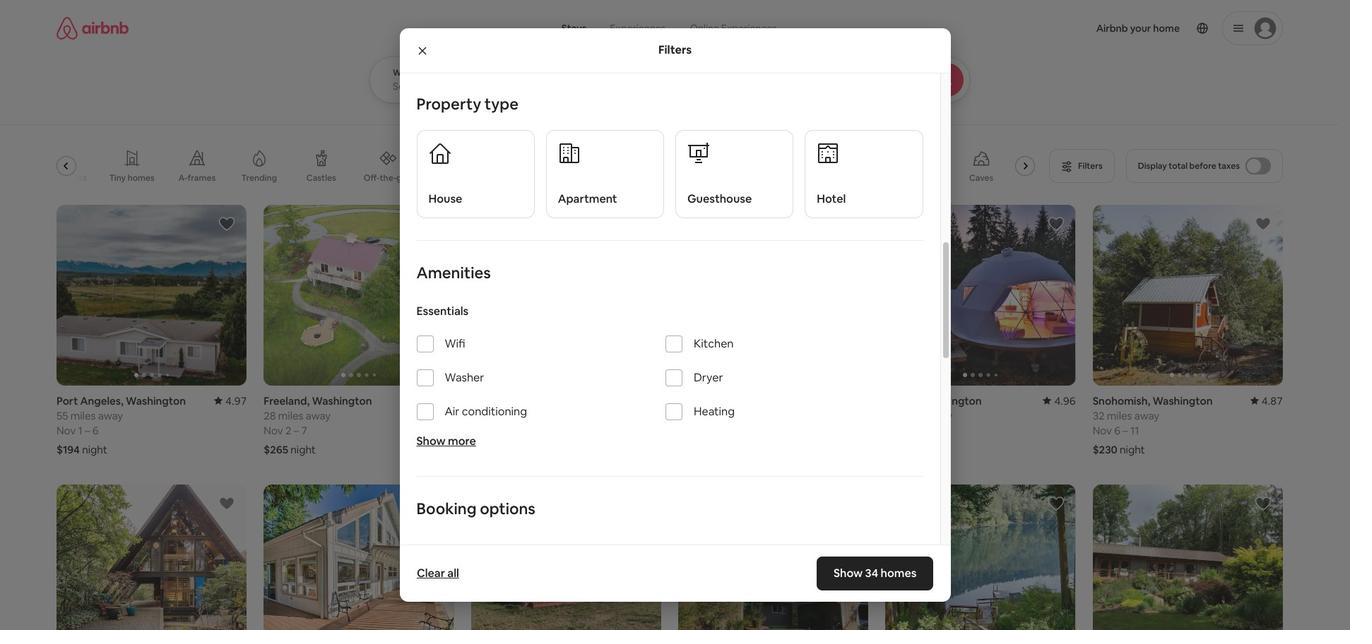 Task type: locate. For each thing, give the bounding box(es) containing it.
washington right angeles,
[[126, 394, 186, 408]]

nov inside freeland, washington 28 miles away nov 2 – 7 $265 night
[[264, 424, 283, 437]]

washington inside woodinville, washington 13 miles away nov 3 – 8 $285
[[534, 394, 594, 408]]

4 nov from the left
[[471, 424, 490, 437]]

night down 7
[[291, 443, 316, 456]]

away up 7
[[306, 409, 331, 422]]

3
[[493, 424, 499, 437]]

miles for 13 miles away
[[484, 409, 509, 422]]

nov left '2'
[[264, 424, 283, 437]]

filters
[[658, 43, 692, 58]]

washington right snohomish,
[[1153, 394, 1213, 408]]

nov down 55
[[57, 424, 76, 437]]

miles inside freeland, washington 28 miles away nov 2 – 7 $265 night
[[278, 409, 303, 422]]

nov
[[57, 424, 76, 437], [264, 424, 283, 437], [678, 424, 698, 437], [471, 424, 490, 437], [1093, 424, 1112, 437]]

6 inside hoodsport, washington 43 miles away nov 1 – 6
[[714, 424, 720, 437]]

hotel button
[[805, 130, 923, 218]]

experiences up filters
[[610, 22, 665, 35]]

1 nov from the left
[[57, 424, 76, 437]]

away down hoodsport,
[[720, 409, 745, 422]]

away inside hoodsport, washington 43 miles away nov 1 – 6
[[720, 409, 745, 422]]

– down angeles,
[[85, 424, 90, 437]]

4 washington from the left
[[922, 394, 982, 408]]

booking
[[416, 499, 477, 519]]

nov inside hoodsport, washington 43 miles away nov 1 – 6
[[678, 424, 698, 437]]

4 away from the left
[[927, 409, 952, 422]]

34
[[885, 409, 898, 422], [865, 566, 878, 581]]

6 down heating
[[714, 424, 720, 437]]

show more
[[416, 434, 476, 449]]

nov inside snohomish, washington 32 miles away nov 6 – 11 $230 night
[[1093, 424, 1112, 437]]

air conditioning
[[445, 404, 527, 419]]

– inside woodinville, washington 13 miles away nov 3 – 8 $285
[[501, 424, 506, 437]]

5 washington from the left
[[534, 394, 594, 408]]

experiences inside button
[[610, 22, 665, 35]]

miles inside snohomish, washington 32 miles away nov 6 – 11 $230 night
[[1107, 409, 1132, 422]]

washington inside hoodsport, washington 43 miles away nov 1 – 6
[[738, 394, 798, 408]]

0 horizontal spatial night
[[82, 443, 107, 456]]

4.87 out of 5 average rating image
[[1250, 394, 1283, 408]]

miles down hoodsport,
[[693, 409, 718, 422]]

6 – from the left
[[1123, 424, 1128, 437]]

0 horizontal spatial 1
[[78, 424, 83, 437]]

3 night from the left
[[1120, 443, 1145, 456]]

3 away from the left
[[720, 409, 745, 422]]

away inside woodinville, washington 13 miles away nov 3 – 8 $285
[[511, 409, 536, 422]]

1 up $194 at left bottom
[[78, 424, 83, 437]]

online
[[690, 22, 719, 35]]

1 vertical spatial 34
[[865, 566, 878, 581]]

washington inside freeland, washington 28 miles away nov 2 – 7 $265 night
[[312, 394, 372, 408]]

– inside freeland, washington 28 miles away nov 2 – 7 $265 night
[[294, 424, 299, 437]]

1 5.0 from the left
[[439, 394, 454, 408]]

5 miles from the left
[[484, 409, 509, 422]]

the-
[[380, 172, 396, 184]]

0 horizontal spatial show
[[416, 434, 446, 449]]

5 nov from the left
[[1093, 424, 1112, 437]]

miles up 3
[[484, 409, 509, 422]]

miles inside sultan, washington 34 miles away dec 25 – 30
[[900, 409, 925, 422]]

group containing national parks
[[30, 138, 1041, 194]]

0 horizontal spatial 6
[[92, 424, 99, 437]]

nov inside woodinville, washington 13 miles away nov 3 – 8 $285
[[471, 424, 490, 437]]

display
[[1138, 160, 1167, 172]]

1 horizontal spatial 6
[[714, 424, 720, 437]]

1 horizontal spatial 5.0
[[646, 394, 661, 408]]

2 experiences from the left
[[721, 22, 777, 35]]

1 experiences from the left
[[610, 22, 665, 35]]

– for 28 miles away
[[294, 424, 299, 437]]

2 away from the left
[[306, 409, 331, 422]]

washington inside sultan, washington 34 miles away dec 25 – 30
[[922, 394, 982, 408]]

1 6 from the left
[[92, 424, 99, 437]]

washington for 32 miles away
[[1153, 394, 1213, 408]]

0 horizontal spatial 5.0
[[439, 394, 454, 408]]

away inside snohomish, washington 32 miles away nov 6 – 11 $230 night
[[1134, 409, 1160, 422]]

washington right woodinville,
[[534, 394, 594, 408]]

castles
[[307, 172, 336, 184]]

homes inside group
[[128, 172, 155, 184]]

washington right freeland,
[[312, 394, 372, 408]]

night inside snohomish, washington 32 miles away nov 6 – 11 $230 night
[[1120, 443, 1145, 456]]

$265
[[264, 443, 288, 456]]

2 nov from the left
[[264, 424, 283, 437]]

3 nov from the left
[[678, 424, 698, 437]]

apartment
[[558, 192, 617, 206]]

experiences right online
[[721, 22, 777, 35]]

– left 11
[[1123, 424, 1128, 437]]

1 away from the left
[[98, 409, 123, 422]]

away inside sultan, washington 34 miles away dec 25 – 30
[[927, 409, 952, 422]]

sultan,
[[885, 394, 919, 408]]

hoodsport,
[[678, 394, 736, 408]]

1 horizontal spatial 34
[[885, 409, 898, 422]]

washington right heating
[[738, 394, 798, 408]]

1 inside port angeles, washington 55 miles away nov 1 – 6 $194 night
[[78, 424, 83, 437]]

miles
[[70, 409, 96, 422], [278, 409, 303, 422], [693, 409, 718, 422], [900, 409, 925, 422], [484, 409, 509, 422], [1107, 409, 1132, 422]]

6 down angeles,
[[92, 424, 99, 437]]

dec
[[885, 424, 905, 437]]

– right 3
[[501, 424, 506, 437]]

1 1 from the left
[[78, 424, 83, 437]]

night down 11
[[1120, 443, 1145, 456]]

6 left 11
[[1114, 424, 1121, 437]]

washington inside snohomish, washington 32 miles away nov 6 – 11 $230 night
[[1153, 394, 1213, 408]]

– inside snohomish, washington 32 miles away nov 6 – 11 $230 night
[[1123, 424, 1128, 437]]

away down angeles,
[[98, 409, 123, 422]]

5.0 down washer at bottom
[[439, 394, 454, 408]]

1 washington from the left
[[126, 394, 186, 408]]

national
[[30, 172, 63, 184]]

house button
[[416, 130, 535, 218]]

port
[[57, 394, 78, 408]]

add to wishlist: brinnon, washington image
[[426, 495, 443, 512]]

profile element
[[811, 0, 1283, 57]]

nov down 43
[[678, 424, 698, 437]]

5 away from the left
[[511, 409, 536, 422]]

night right $194 at left bottom
[[82, 443, 107, 456]]

1 down heating
[[700, 424, 704, 437]]

property
[[416, 94, 481, 114]]

miles up '2'
[[278, 409, 303, 422]]

4 miles from the left
[[900, 409, 925, 422]]

instant
[[416, 543, 452, 558]]

away up 11
[[1134, 409, 1160, 422]]

nov inside port angeles, washington 55 miles away nov 1 – 6 $194 night
[[57, 424, 76, 437]]

1 horizontal spatial homes
[[881, 566, 917, 581]]

total
[[1169, 160, 1188, 172]]

– inside sultan, washington 34 miles away dec 25 – 30
[[922, 424, 927, 437]]

2 miles from the left
[[278, 409, 303, 422]]

national parks
[[30, 172, 87, 184]]

2 washington from the left
[[312, 394, 372, 408]]

1 horizontal spatial experiences
[[721, 22, 777, 35]]

6 away from the left
[[1134, 409, 1160, 422]]

woodinville,
[[471, 394, 532, 408]]

away
[[98, 409, 123, 422], [306, 409, 331, 422], [720, 409, 745, 422], [927, 409, 952, 422], [511, 409, 536, 422], [1134, 409, 1160, 422]]

4.87
[[1262, 394, 1283, 408]]

nov for nov 3 – 8
[[471, 424, 490, 437]]

freeland, washington 28 miles away nov 2 – 7 $265 night
[[264, 394, 372, 456]]

where
[[393, 67, 420, 78]]

miles down snohomish,
[[1107, 409, 1132, 422]]

away inside freeland, washington 28 miles away nov 2 – 7 $265 night
[[306, 409, 331, 422]]

group
[[30, 138, 1041, 194], [57, 205, 247, 386], [264, 205, 454, 386], [471, 205, 661, 386], [678, 205, 869, 386], [885, 205, 1076, 386], [1093, 205, 1283, 386], [57, 485, 247, 630], [264, 485, 454, 630], [471, 485, 661, 630], [678, 485, 869, 630], [885, 485, 1076, 630], [1093, 485, 1283, 630]]

2 horizontal spatial 6
[[1114, 424, 1121, 437]]

filters dialog
[[400, 28, 951, 630]]

2 1 from the left
[[700, 424, 704, 437]]

3 miles from the left
[[693, 409, 718, 422]]

6
[[92, 424, 99, 437], [714, 424, 720, 437], [1114, 424, 1121, 437]]

miles up 25 on the bottom right of the page
[[900, 409, 925, 422]]

0 vertical spatial 34
[[885, 409, 898, 422]]

2 horizontal spatial night
[[1120, 443, 1145, 456]]

2 6 from the left
[[714, 424, 720, 437]]

nov left 3
[[471, 424, 490, 437]]

countryside
[[517, 172, 566, 184]]

6 miles from the left
[[1107, 409, 1132, 422]]

0 vertical spatial show
[[416, 434, 446, 449]]

washington up 30 on the bottom of the page
[[922, 394, 982, 408]]

1
[[78, 424, 83, 437], [700, 424, 704, 437]]

conditioning
[[462, 404, 527, 419]]

3 6 from the left
[[1114, 424, 1121, 437]]

woodinville, washington 13 miles away nov 3 – 8 $285
[[471, 394, 594, 456]]

6 washington from the left
[[1153, 394, 1213, 408]]

night inside freeland, washington 28 miles away nov 2 – 7 $265 night
[[291, 443, 316, 456]]

28
[[264, 409, 276, 422]]

add to wishlist: snohomish, washington image
[[1255, 215, 1272, 232]]

1 miles from the left
[[70, 409, 96, 422]]

miles inside hoodsport, washington 43 miles away nov 1 – 6
[[693, 409, 718, 422]]

1 night from the left
[[82, 443, 107, 456]]

clear all
[[416, 566, 459, 581]]

3 – from the left
[[707, 424, 712, 437]]

2 – from the left
[[294, 424, 299, 437]]

1 vertical spatial homes
[[881, 566, 917, 581]]

away up 30 on the bottom of the page
[[927, 409, 952, 422]]

0 vertical spatial homes
[[128, 172, 155, 184]]

1 horizontal spatial 1
[[700, 424, 704, 437]]

34 inside sultan, washington 34 miles away dec 25 – 30
[[885, 409, 898, 422]]

5 – from the left
[[501, 424, 506, 437]]

1 – from the left
[[85, 424, 90, 437]]

– down heating
[[707, 424, 712, 437]]

none search field containing stays
[[370, 0, 1009, 103]]

night for $230
[[1120, 443, 1145, 456]]

away up 8
[[511, 409, 536, 422]]

hoodsport, washington 43 miles away nov 1 – 6
[[678, 394, 798, 437]]

2 night from the left
[[291, 443, 316, 456]]

washington
[[126, 394, 186, 408], [312, 394, 372, 408], [738, 394, 798, 408], [922, 394, 982, 408], [534, 394, 594, 408], [1153, 394, 1213, 408]]

nov down 32
[[1093, 424, 1112, 437]]

night
[[82, 443, 107, 456], [291, 443, 316, 456], [1120, 443, 1145, 456]]

0 horizontal spatial experiences
[[610, 22, 665, 35]]

miles inside woodinville, washington 13 miles away nov 3 – 8 $285
[[484, 409, 509, 422]]

– for 34 miles away
[[922, 424, 927, 437]]

3 washington from the left
[[738, 394, 798, 408]]

miles inside port angeles, washington 55 miles away nov 1 – 6 $194 night
[[70, 409, 96, 422]]

away for 13 miles away
[[511, 409, 536, 422]]

– right 25 on the bottom right of the page
[[922, 424, 927, 437]]

4 – from the left
[[922, 424, 927, 437]]

5.0 left hoodsport,
[[646, 394, 661, 408]]

0 horizontal spatial homes
[[128, 172, 155, 184]]

None search field
[[370, 0, 1009, 103]]

show
[[416, 434, 446, 449], [834, 566, 863, 581]]

experiences
[[610, 22, 665, 35], [721, 22, 777, 35]]

1 vertical spatial show
[[834, 566, 863, 581]]

washington for 28 miles away
[[312, 394, 372, 408]]

1 horizontal spatial night
[[291, 443, 316, 456]]

– left 7
[[294, 424, 299, 437]]

more
[[448, 434, 476, 449]]

1 horizontal spatial show
[[834, 566, 863, 581]]

freeland,
[[264, 394, 310, 408]]

5.0 out of 5 average rating image
[[428, 394, 454, 408]]

add to wishlist: port angeles, washington image
[[219, 215, 235, 232]]

away for 32 miles away
[[1134, 409, 1160, 422]]

0 horizontal spatial 34
[[865, 566, 878, 581]]

miles right 55
[[70, 409, 96, 422]]

add to wishlist: quilcene, washington image
[[1255, 495, 1272, 512]]



Task type: vqa. For each thing, say whether or not it's contained in the screenshot.
the topmost AIRBNB
no



Task type: describe. For each thing, give the bounding box(es) containing it.
11
[[1130, 424, 1139, 437]]

apartment button
[[546, 130, 664, 218]]

miles for 32 miles away
[[1107, 409, 1132, 422]]

nov for nov 6 – 11
[[1093, 424, 1112, 437]]

what can we help you find? tab list
[[550, 14, 678, 42]]

instant book
[[416, 543, 481, 558]]

7
[[301, 424, 307, 437]]

hotel
[[817, 192, 846, 206]]

domes
[[656, 172, 685, 184]]

tiny
[[109, 172, 126, 184]]

13
[[471, 409, 481, 422]]

washington for 34 miles away
[[922, 394, 982, 408]]

kitchen
[[694, 336, 734, 351]]

add to wishlist: seattle, washington image
[[219, 495, 235, 512]]

book
[[455, 543, 481, 558]]

4.96
[[1054, 394, 1076, 408]]

before
[[1189, 160, 1216, 172]]

$285
[[471, 443, 495, 456]]

32
[[1093, 409, 1105, 422]]

clear
[[416, 566, 445, 581]]

options
[[480, 499, 535, 519]]

guesthouse
[[687, 192, 752, 206]]

stays
[[562, 22, 587, 35]]

display total before taxes button
[[1126, 149, 1283, 183]]

air
[[445, 404, 459, 419]]

$194
[[57, 443, 80, 456]]

away inside port angeles, washington 55 miles away nov 1 – 6 $194 night
[[98, 409, 123, 422]]

all
[[447, 566, 459, 581]]

a-frames
[[178, 172, 216, 184]]

2
[[285, 424, 291, 437]]

homes inside filters "dialog"
[[881, 566, 917, 581]]

1 inside hoodsport, washington 43 miles away nov 1 – 6
[[700, 424, 704, 437]]

4.97
[[225, 394, 247, 408]]

stays button
[[550, 14, 598, 42]]

miles for 28 miles away
[[278, 409, 303, 422]]

type
[[485, 94, 519, 114]]

away for 28 miles away
[[306, 409, 331, 422]]

online experiences
[[690, 22, 777, 35]]

stays tab panel
[[370, 57, 1009, 103]]

off-the-grid
[[364, 172, 412, 184]]

sultan, washington 34 miles away dec 25 – 30
[[885, 394, 982, 437]]

43
[[678, 409, 690, 422]]

– for 32 miles away
[[1123, 424, 1128, 437]]

amenities
[[416, 263, 491, 283]]

washington inside port angeles, washington 55 miles away nov 1 – 6 $194 night
[[126, 394, 186, 408]]

show 34 homes link
[[817, 557, 934, 591]]

add to wishlist: sultan, washington image
[[1048, 215, 1064, 232]]

4.96 out of 5 average rating image
[[1043, 394, 1076, 408]]

snohomish,
[[1093, 394, 1150, 408]]

show for show more
[[416, 434, 446, 449]]

nov for nov 2 – 7
[[264, 424, 283, 437]]

wifi
[[445, 336, 465, 351]]

grid
[[396, 172, 412, 184]]

30
[[929, 424, 942, 437]]

add to wishlist: freeland, washington image
[[426, 215, 443, 232]]

– inside port angeles, washington 55 miles away nov 1 – 6 $194 night
[[85, 424, 90, 437]]

trending
[[241, 172, 277, 184]]

property type
[[416, 94, 519, 114]]

heating
[[694, 404, 735, 419]]

night inside port angeles, washington 55 miles away nov 1 – 6 $194 night
[[82, 443, 107, 456]]

add to wishlist: enumclaw, washington image
[[1048, 495, 1064, 512]]

25
[[908, 424, 919, 437]]

clear all button
[[409, 560, 466, 588]]

– inside hoodsport, washington 43 miles away nov 1 – 6
[[707, 424, 712, 437]]

house
[[428, 192, 462, 206]]

night for $265
[[291, 443, 316, 456]]

tiny homes
[[109, 172, 155, 184]]

6 inside port angeles, washington 55 miles away nov 1 – 6 $194 night
[[92, 424, 99, 437]]

away for 34 miles away
[[927, 409, 952, 422]]

lakefront
[[900, 172, 939, 184]]

experiences button
[[598, 14, 678, 42]]

essentials
[[416, 304, 469, 319]]

washer
[[445, 370, 484, 385]]

booking options
[[416, 499, 535, 519]]

dryer
[[694, 370, 723, 385]]

miles for 34 miles away
[[900, 409, 925, 422]]

port angeles, washington 55 miles away nov 1 – 6 $194 night
[[57, 394, 186, 456]]

online experiences link
[[678, 14, 789, 42]]

a-
[[178, 172, 188, 184]]

55
[[57, 409, 68, 422]]

parks
[[65, 172, 87, 184]]

washington for 13 miles away
[[534, 394, 594, 408]]

frames
[[188, 172, 216, 184]]

display total before taxes
[[1138, 160, 1240, 172]]

add to wishlist: hoodsport, washington image
[[840, 215, 857, 232]]

8
[[508, 424, 515, 437]]

34 inside filters "dialog"
[[865, 566, 878, 581]]

add to wishlist: woodinville, washington image
[[633, 215, 650, 232]]

2 5.0 from the left
[[646, 394, 661, 408]]

angeles,
[[80, 394, 124, 408]]

show more button
[[416, 434, 476, 449]]

taxes
[[1218, 160, 1240, 172]]

guesthouse button
[[675, 130, 794, 218]]

$230
[[1093, 443, 1118, 456]]

caves
[[969, 172, 994, 184]]

snohomish, washington 32 miles away nov 6 – 11 $230 night
[[1093, 394, 1213, 456]]

new
[[786, 172, 804, 184]]

4.97 out of 5 average rating image
[[214, 394, 247, 408]]

show for show 34 homes
[[834, 566, 863, 581]]

6 inside snohomish, washington 32 miles away nov 6 – 11 $230 night
[[1114, 424, 1121, 437]]

Where field
[[393, 80, 577, 93]]

– for 13 miles away
[[501, 424, 506, 437]]

off-
[[364, 172, 380, 184]]

show 34 homes
[[834, 566, 917, 581]]



